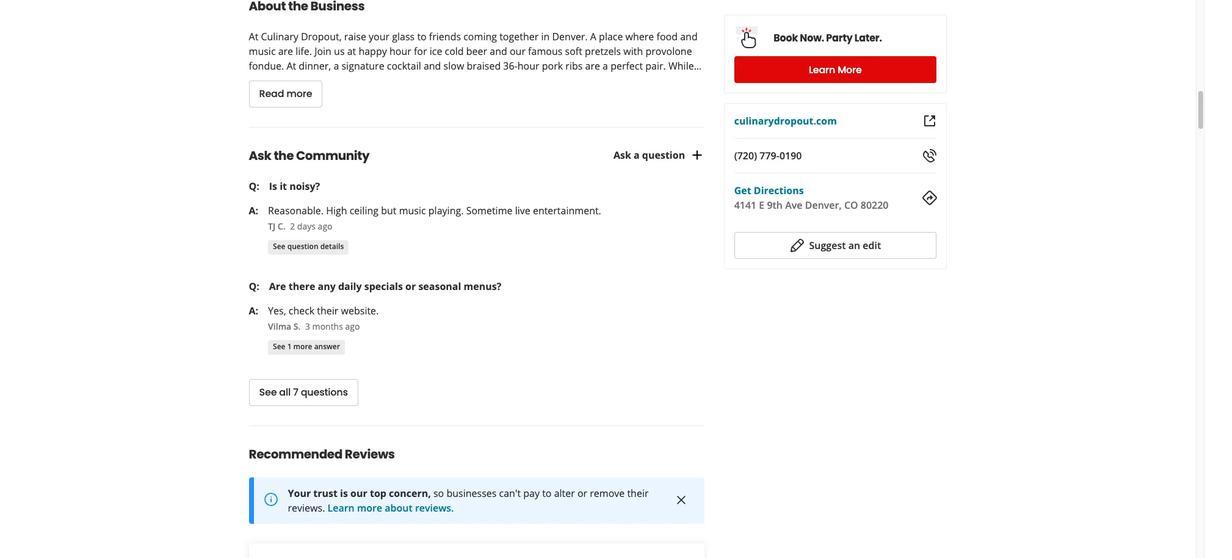 Task type: describe. For each thing, give the bounding box(es) containing it.
alter
[[554, 487, 575, 500]]

are
[[269, 280, 286, 293]]

where
[[626, 30, 654, 43]]

a: for yes, check their website.
[[249, 304, 258, 318]]

an
[[849, 239, 861, 252]]

or inside the so businesses can't pay to alter or remove their reviews.
[[578, 487, 588, 500]]

life.
[[296, 45, 312, 58]]

see 1 more answer
[[273, 342, 340, 352]]

0 horizontal spatial a
[[334, 59, 339, 73]]

the
[[274, 147, 294, 164]]

ceiling
[[350, 204, 379, 217]]

yes,
[[268, 304, 286, 318]]

live
[[515, 204, 531, 217]]

dinner,
[[299, 59, 331, 73]]

your
[[288, 487, 311, 500]]

see 1 more answer link
[[268, 340, 345, 355]]

trust
[[314, 487, 338, 500]]

24 info v2 image
[[264, 493, 278, 507]]

their inside yes, check their website. vilma s. 3 months ago
[[317, 304, 339, 318]]

dropout,
[[301, 30, 342, 43]]

coming
[[464, 30, 497, 43]]

see inside see all 7 questions link
[[259, 386, 277, 400]]

happy
[[359, 45, 387, 58]]

place
[[599, 30, 623, 43]]

pair.
[[646, 59, 666, 73]]

see question details link
[[268, 240, 349, 255]]

for
[[414, 45, 427, 58]]

days
[[297, 220, 316, 232]]

see all 7 questions
[[259, 386, 348, 400]]

there
[[289, 280, 315, 293]]

your
[[369, 30, 390, 43]]

pork
[[542, 59, 563, 73]]

all
[[279, 386, 291, 400]]

it
[[280, 180, 287, 193]]

ask the community element
[[229, 127, 725, 406]]

about
[[385, 501, 413, 515]]

to inside the at culinary dropout, raise your glass to friends coming together in denver. a place where food and music are life. join us at happy hour for ice cold beer and our famous soft pretzels with provolone fondue. at dinner, a signature cocktail and slow braised 36-hour pork ribs are a perfect pair. while …
[[417, 30, 427, 43]]

0 horizontal spatial at
[[249, 30, 259, 43]]

reviews. inside the so businesses can't pay to alter or remove their reviews.
[[288, 501, 325, 515]]

are there any daily specials or seasonal menus?
[[269, 280, 502, 293]]

c.
[[278, 220, 286, 232]]

community
[[296, 147, 370, 164]]

reasonable. high ceiling but music playing. sometime live entertainment. tj c. 2 days ago
[[268, 204, 602, 232]]

get
[[735, 184, 752, 197]]

our inside the at culinary dropout, raise your glass to friends coming together in denver. a place where food and music are life. join us at happy hour for ice cold beer and our famous soft pretzels with provolone fondue. at dinner, a signature cocktail and slow braised 36-hour pork ribs are a perfect pair. while …
[[510, 45, 526, 58]]

1
[[287, 342, 292, 352]]

ask for ask the community
[[249, 147, 272, 164]]

fondue.
[[249, 59, 284, 73]]

playing.
[[429, 204, 464, 217]]

entertainment.
[[533, 204, 602, 217]]

join
[[315, 45, 332, 58]]

or inside ask the community element
[[406, 280, 416, 293]]

9th
[[768, 199, 783, 212]]

seasonal
[[419, 280, 461, 293]]

pay
[[524, 487, 540, 500]]

is
[[340, 487, 348, 500]]

see for yes,
[[273, 342, 286, 352]]

1 horizontal spatial a
[[603, 59, 608, 73]]

close image
[[674, 493, 689, 508]]

info alert
[[249, 478, 705, 524]]

1 vertical spatial hour
[[518, 59, 540, 73]]

recommended reviews
[[249, 446, 395, 463]]

their inside the so businesses can't pay to alter or remove their reviews.
[[628, 487, 649, 500]]

specials
[[365, 280, 403, 293]]

q: for is it noisy?
[[249, 180, 259, 193]]

braised
[[467, 59, 501, 73]]

ribs
[[566, 59, 583, 73]]

so businesses can't pay to alter or remove their reviews.
[[288, 487, 649, 515]]

0 vertical spatial hour
[[390, 45, 412, 58]]

24 external link v2 image
[[923, 114, 937, 128]]

culinarydropout.com
[[735, 114, 838, 128]]

24 phone v2 image
[[923, 148, 937, 163]]

party
[[827, 31, 853, 45]]

music inside "reasonable. high ceiling but music playing. sometime live entertainment. tj c. 2 days ago"
[[399, 204, 426, 217]]

36-
[[504, 59, 518, 73]]

denver,
[[806, 199, 843, 212]]

concern,
[[389, 487, 431, 500]]

provolone
[[646, 45, 693, 58]]

ask a question
[[614, 148, 685, 162]]

recommended reviews element
[[229, 426, 705, 558]]

get directions 4141 e 9th ave denver, co 80220
[[735, 184, 889, 212]]

0 vertical spatial question
[[643, 148, 685, 162]]

learn for learn more
[[810, 63, 836, 77]]

your trust is our top concern,
[[288, 487, 431, 500]]

directions
[[755, 184, 805, 197]]

together
[[500, 30, 539, 43]]

now.
[[801, 31, 825, 45]]

book
[[774, 31, 799, 45]]

details
[[320, 242, 344, 252]]

learn for learn more about reviews.
[[328, 501, 355, 515]]

24 directions v2 image
[[923, 191, 937, 205]]

more for read more
[[287, 87, 312, 101]]

more for learn more about reviews.
[[357, 501, 382, 515]]

reviews
[[345, 446, 395, 463]]

learn more about reviews.
[[328, 501, 454, 515]]

learn more about reviews. link
[[328, 501, 454, 515]]



Task type: vqa. For each thing, say whether or not it's contained in the screenshot.
braised
yes



Task type: locate. For each thing, give the bounding box(es) containing it.
1 horizontal spatial music
[[399, 204, 426, 217]]

our down together
[[510, 45, 526, 58]]

4141
[[735, 199, 757, 212]]

more
[[839, 63, 863, 77]]

s.
[[294, 321, 301, 332]]

ask for ask a question
[[614, 148, 632, 162]]

see left all
[[259, 386, 277, 400]]

1 a: from the top
[[249, 204, 258, 217]]

q: for are there any daily specials or seasonal menus?
[[249, 280, 259, 293]]

0 vertical spatial at
[[249, 30, 259, 43]]

their right remove
[[628, 487, 649, 500]]

2 reviews. from the left
[[415, 501, 454, 515]]

while
[[669, 59, 694, 73]]

our inside info alert
[[351, 487, 368, 500]]

months
[[313, 321, 343, 332]]

book now. party later.
[[774, 31, 883, 45]]

about the business element
[[229, 0, 705, 107]]

1 vertical spatial learn
[[328, 501, 355, 515]]

a:
[[249, 204, 258, 217], [249, 304, 258, 318]]

top
[[370, 487, 387, 500]]

at culinary dropout, raise your glass to friends coming together in denver. a place where food and music are life. join us at happy hour for ice cold beer and our famous soft pretzels with provolone fondue. at dinner, a signature cocktail and slow braised 36-hour pork ribs are a perfect pair. while …
[[249, 30, 702, 73]]

1 vertical spatial more
[[294, 342, 312, 352]]

are down 'pretzels'
[[586, 59, 600, 73]]

perfect
[[611, 59, 643, 73]]

a down 'pretzels'
[[603, 59, 608, 73]]

to up for
[[417, 30, 427, 43]]

music up the fondue.
[[249, 45, 276, 58]]

music inside the at culinary dropout, raise your glass to friends coming together in denver. a place where food and music are life. join us at happy hour for ice cold beer and our famous soft pretzels with provolone fondue. at dinner, a signature cocktail and slow braised 36-hour pork ribs are a perfect pair. while …
[[249, 45, 276, 58]]

hour down famous
[[518, 59, 540, 73]]

or right alter in the left of the page
[[578, 487, 588, 500]]

and right food
[[681, 30, 698, 43]]

reviews. down so
[[415, 501, 454, 515]]

1 vertical spatial music
[[399, 204, 426, 217]]

0 vertical spatial q:
[[249, 180, 259, 193]]

at down life.
[[287, 59, 296, 73]]

2 vertical spatial more
[[357, 501, 382, 515]]

hour down glass
[[390, 45, 412, 58]]

see question details
[[273, 242, 344, 252]]

signature
[[342, 59, 385, 73]]

1 horizontal spatial and
[[490, 45, 507, 58]]

1 vertical spatial and
[[490, 45, 507, 58]]

e
[[760, 199, 765, 212]]

0 horizontal spatial their
[[317, 304, 339, 318]]

1 vertical spatial our
[[351, 487, 368, 500]]

read
[[259, 87, 284, 101]]

culinary
[[261, 30, 299, 43]]

more right read
[[287, 87, 312, 101]]

a down us on the left top
[[334, 59, 339, 73]]

0 vertical spatial or
[[406, 280, 416, 293]]

and down ice
[[424, 59, 441, 73]]

recommended
[[249, 446, 343, 463]]

1 vertical spatial are
[[586, 59, 600, 73]]

learn more link
[[735, 56, 937, 83]]

at left culinary at the left of page
[[249, 30, 259, 43]]

2 q: from the top
[[249, 280, 259, 293]]

with
[[624, 45, 643, 58]]

24 pencil v2 image
[[790, 238, 805, 253]]

(720)
[[735, 149, 758, 162]]

1 vertical spatial their
[[628, 487, 649, 500]]

reasonable.
[[268, 204, 324, 217]]

2 a: from the top
[[249, 304, 258, 318]]

suggest
[[810, 239, 847, 252]]

are
[[278, 45, 293, 58], [586, 59, 600, 73]]

reviews. down your
[[288, 501, 325, 515]]

see inside see 1 more answer link
[[273, 342, 286, 352]]

learn left more
[[810, 63, 836, 77]]

1 horizontal spatial or
[[578, 487, 588, 500]]

read more
[[259, 87, 312, 101]]

any
[[318, 280, 336, 293]]

2 vertical spatial see
[[259, 386, 277, 400]]

80220
[[861, 199, 889, 212]]

0 vertical spatial ago
[[318, 220, 333, 232]]

later.
[[855, 31, 883, 45]]

music
[[249, 45, 276, 58], [399, 204, 426, 217]]

noisy?
[[290, 180, 320, 193]]

a
[[591, 30, 597, 43]]

denver.
[[552, 30, 588, 43]]

co
[[845, 199, 859, 212]]

to inside the so businesses can't pay to alter or remove their reviews.
[[543, 487, 552, 500]]

0 horizontal spatial and
[[424, 59, 441, 73]]

more inside info alert
[[357, 501, 382, 515]]

1 vertical spatial at
[[287, 59, 296, 73]]

see all 7 questions link
[[249, 379, 358, 406]]

high
[[326, 204, 347, 217]]

menus?
[[464, 280, 502, 293]]

and
[[681, 30, 698, 43], [490, 45, 507, 58], [424, 59, 441, 73]]

more inside button
[[287, 87, 312, 101]]

ago inside yes, check their website. vilma s. 3 months ago
[[345, 321, 360, 332]]

are down culinary at the left of page
[[278, 45, 293, 58]]

(720) 779-0190
[[735, 149, 803, 162]]

slow
[[444, 59, 464, 73]]

0 vertical spatial their
[[317, 304, 339, 318]]

q:
[[249, 180, 259, 193], [249, 280, 259, 293]]

0 horizontal spatial our
[[351, 487, 368, 500]]

0 horizontal spatial to
[[417, 30, 427, 43]]

1 vertical spatial see
[[273, 342, 286, 352]]

question
[[643, 148, 685, 162], [287, 242, 319, 252]]

1 horizontal spatial are
[[586, 59, 600, 73]]

0 vertical spatial more
[[287, 87, 312, 101]]

more
[[287, 87, 312, 101], [294, 342, 312, 352], [357, 501, 382, 515]]

so
[[434, 487, 444, 500]]

beer
[[467, 45, 488, 58]]

website.
[[341, 304, 379, 318]]

tj
[[268, 220, 276, 232]]

q: left 'are' in the bottom of the page
[[249, 280, 259, 293]]

suggest an edit
[[810, 239, 882, 252]]

a: for reasonable. high ceiling but music playing. sometime live entertainment.
[[249, 204, 258, 217]]

ask the community
[[249, 147, 370, 164]]

music right the but
[[399, 204, 426, 217]]

2 horizontal spatial and
[[681, 30, 698, 43]]

our
[[510, 45, 526, 58], [351, 487, 368, 500]]

1 vertical spatial to
[[543, 487, 552, 500]]

1 reviews. from the left
[[288, 501, 325, 515]]

ave
[[786, 199, 803, 212]]

or right the specials in the left bottom of the page
[[406, 280, 416, 293]]

1 vertical spatial or
[[578, 487, 588, 500]]

us
[[334, 45, 345, 58]]

ago down website.
[[345, 321, 360, 332]]

0 vertical spatial and
[[681, 30, 698, 43]]

24 add v2 image
[[690, 148, 705, 163]]

more inside ask the community element
[[294, 342, 312, 352]]

is it noisy?
[[269, 180, 320, 193]]

remove
[[590, 487, 625, 500]]

779-
[[760, 149, 780, 162]]

1 horizontal spatial ask
[[614, 148, 632, 162]]

culinarydropout.com link
[[735, 114, 838, 128]]

3
[[305, 321, 310, 332]]

at
[[347, 45, 356, 58]]

to right "pay"
[[543, 487, 552, 500]]

ago right days
[[318, 220, 333, 232]]

0 vertical spatial music
[[249, 45, 276, 58]]

0 horizontal spatial ask
[[249, 147, 272, 164]]

1 vertical spatial a:
[[249, 304, 258, 318]]

cocktail
[[387, 59, 421, 73]]

0190
[[780, 149, 803, 162]]

reviews.
[[288, 501, 325, 515], [415, 501, 454, 515]]

0 vertical spatial learn
[[810, 63, 836, 77]]

1 horizontal spatial our
[[510, 45, 526, 58]]

0 horizontal spatial ago
[[318, 220, 333, 232]]

ago
[[318, 220, 333, 232], [345, 321, 360, 332]]

daily
[[338, 280, 362, 293]]

1 vertical spatial q:
[[249, 280, 259, 293]]

but
[[381, 204, 397, 217]]

0 horizontal spatial music
[[249, 45, 276, 58]]

ago inside "reasonable. high ceiling but music playing. sometime live entertainment. tj c. 2 days ago"
[[318, 220, 333, 232]]

learn down 'is' at bottom left
[[328, 501, 355, 515]]

a left '24 add v2' "icon"
[[634, 148, 640, 162]]

learn more
[[810, 63, 863, 77]]

learn inside info alert
[[328, 501, 355, 515]]

answer
[[314, 342, 340, 352]]

question down days
[[287, 242, 319, 252]]

glass
[[392, 30, 415, 43]]

0 vertical spatial a:
[[249, 204, 258, 217]]

0 vertical spatial our
[[510, 45, 526, 58]]

1 q: from the top
[[249, 180, 259, 193]]

more down top
[[357, 501, 382, 515]]

1 horizontal spatial hour
[[518, 59, 540, 73]]

see left 1
[[273, 342, 286, 352]]

1 horizontal spatial their
[[628, 487, 649, 500]]

1 horizontal spatial learn
[[810, 63, 836, 77]]

see down c.
[[273, 242, 286, 252]]

0 horizontal spatial question
[[287, 242, 319, 252]]

0 horizontal spatial reviews.
[[288, 501, 325, 515]]

our right 'is' at bottom left
[[351, 487, 368, 500]]

0 horizontal spatial hour
[[390, 45, 412, 58]]

0 vertical spatial to
[[417, 30, 427, 43]]

2
[[290, 220, 295, 232]]

more right 1
[[294, 342, 312, 352]]

0 horizontal spatial or
[[406, 280, 416, 293]]

2 horizontal spatial a
[[634, 148, 640, 162]]

ask a question link
[[614, 148, 705, 163]]

edit
[[864, 239, 882, 252]]

0 vertical spatial are
[[278, 45, 293, 58]]

food
[[657, 30, 678, 43]]

see for reasonable.
[[273, 242, 286, 252]]

1 horizontal spatial ago
[[345, 321, 360, 332]]

1 horizontal spatial at
[[287, 59, 296, 73]]

1 horizontal spatial reviews.
[[415, 501, 454, 515]]

0 vertical spatial see
[[273, 242, 286, 252]]

q: left 'is'
[[249, 180, 259, 193]]

ask
[[249, 147, 272, 164], [614, 148, 632, 162]]

sometime
[[466, 204, 513, 217]]

raise
[[344, 30, 366, 43]]

see inside see question details link
[[273, 242, 286, 252]]

1 horizontal spatial to
[[543, 487, 552, 500]]

…
[[694, 59, 702, 73]]

learn
[[810, 63, 836, 77], [328, 501, 355, 515]]

0 horizontal spatial are
[[278, 45, 293, 58]]

their up months on the left bottom of the page
[[317, 304, 339, 318]]

question left '24 add v2' "icon"
[[643, 148, 685, 162]]

cold
[[445, 45, 464, 58]]

1 vertical spatial question
[[287, 242, 319, 252]]

1 horizontal spatial question
[[643, 148, 685, 162]]

0 horizontal spatial learn
[[328, 501, 355, 515]]

2 vertical spatial and
[[424, 59, 441, 73]]

and up the 36-
[[490, 45, 507, 58]]

1 vertical spatial ago
[[345, 321, 360, 332]]

ice
[[430, 45, 442, 58]]



